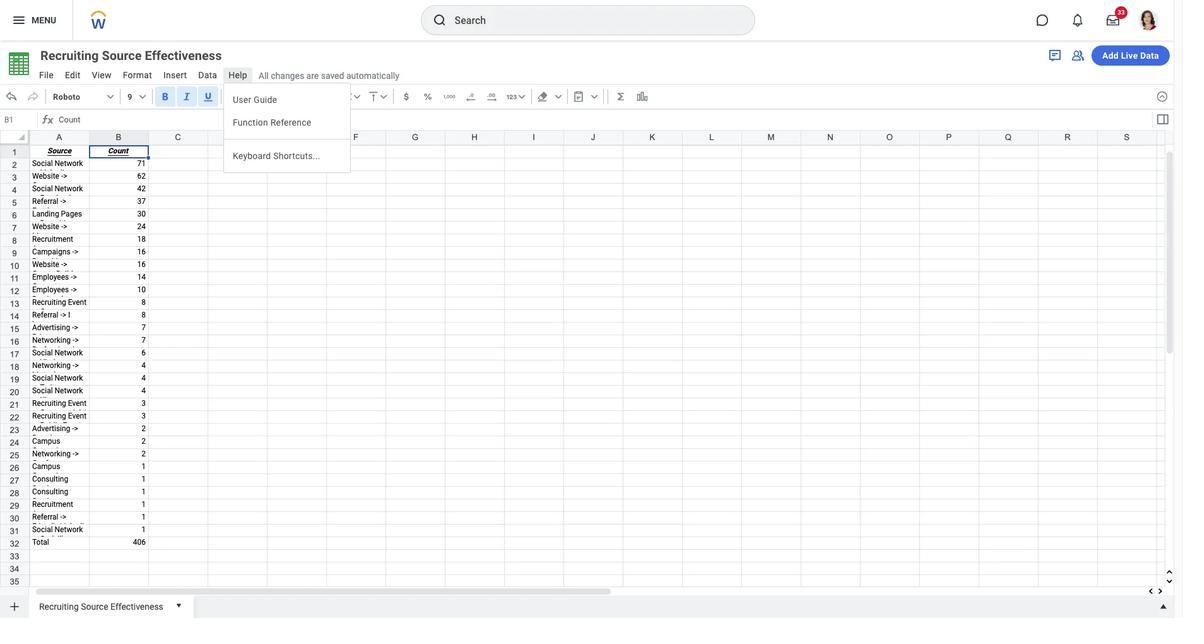 Task type: describe. For each thing, give the bounding box(es) containing it.
caret up image
[[1158, 600, 1171, 613]]

menu button
[[0, 0, 73, 40]]

keyboard
[[233, 151, 271, 161]]

0 vertical spatial source
[[102, 48, 142, 63]]

align top image
[[367, 90, 380, 103]]

roboto
[[53, 92, 80, 101]]

3 chevron down small image from the left
[[351, 90, 363, 103]]

are
[[307, 70, 319, 81]]

keyboard shortcuts...
[[233, 151, 320, 161]]

4 chevron down small image from the left
[[516, 90, 528, 103]]

chart image
[[636, 90, 649, 103]]

numbers image
[[506, 90, 518, 103]]

function
[[233, 117, 268, 128]]

dollar sign image
[[400, 90, 413, 103]]

0 vertical spatial effectiveness
[[145, 48, 222, 63]]

0 vertical spatial recruiting source effectiveness
[[40, 48, 222, 63]]

toolbar container region
[[0, 84, 1152, 109]]

help menu
[[224, 83, 351, 173]]

inbox large image
[[1107, 14, 1120, 27]]

33
[[1118, 9, 1126, 16]]

chevron up circle image
[[1157, 90, 1169, 103]]

activity stream image
[[1048, 48, 1063, 63]]

view
[[92, 70, 112, 80]]

function reference
[[233, 117, 312, 128]]

remove zero image
[[464, 90, 477, 103]]

add zero image
[[486, 90, 499, 103]]

underline image
[[202, 90, 214, 103]]

1 vertical spatial recruiting source effectiveness
[[39, 601, 163, 612]]

1 vertical spatial recruiting source effectiveness button
[[34, 595, 168, 616]]

1 vertical spatial recruiting
[[39, 601, 79, 612]]

thousands comma image
[[443, 90, 456, 103]]

italics image
[[180, 90, 193, 103]]

reference
[[271, 117, 312, 128]]

search image
[[432, 13, 447, 28]]

chevron down small image inside 9 dropdown button
[[136, 90, 149, 103]]

help
[[229, 70, 247, 80]]

percentage image
[[422, 90, 434, 103]]

media classroom image
[[1071, 48, 1086, 63]]

justify image
[[11, 13, 27, 28]]

Search Workday  search field
[[455, 6, 729, 34]]

33 button
[[1100, 6, 1128, 34]]



Task type: vqa. For each thing, say whether or not it's contained in the screenshot.
the top Minutes
no



Task type: locate. For each thing, give the bounding box(es) containing it.
all
[[259, 70, 269, 81]]

file
[[39, 70, 54, 80]]

all changes are saved automatically
[[259, 70, 400, 81]]

insert
[[164, 70, 187, 80]]

0 vertical spatial recruiting
[[40, 48, 99, 63]]

add footer ws image
[[8, 600, 21, 613]]

1 vertical spatial source
[[81, 601, 108, 612]]

Formula Bar text field
[[56, 111, 1152, 129]]

menus menu bar
[[33, 66, 254, 86]]

1 vertical spatial effectiveness
[[111, 601, 163, 612]]

chevron down small image right 9
[[136, 90, 149, 103]]

notifications large image
[[1072, 14, 1085, 27]]

9 button
[[123, 86, 149, 107]]

fx image
[[40, 112, 56, 128]]

effectiveness left caret down small image
[[111, 601, 163, 612]]

chevron down small image right eraser image on the left of the page
[[552, 90, 565, 103]]

data inside menus menu bar
[[198, 70, 217, 80]]

user guide
[[233, 95, 277, 105]]

add live data
[[1103, 51, 1160, 61]]

recruiting right add footer ws image
[[39, 601, 79, 612]]

live
[[1122, 51, 1139, 61]]

None text field
[[1, 111, 37, 129]]

chevron down small image right paste icon
[[588, 90, 601, 103]]

paste image
[[572, 90, 585, 103]]

roboto button
[[49, 86, 117, 107]]

recruiting up edit
[[40, 48, 99, 63]]

2 chevron down small image from the left
[[588, 90, 601, 103]]

data up underline icon
[[198, 70, 217, 80]]

1 chevron down small image from the left
[[377, 90, 390, 103]]

chevron down small image left 9
[[104, 90, 117, 103]]

chevron down small image left align top icon
[[351, 90, 363, 103]]

1 chevron down small image from the left
[[104, 90, 117, 103]]

changes
[[271, 70, 304, 81]]

data right live at the right top
[[1141, 51, 1160, 61]]

recruiting source effectiveness
[[40, 48, 222, 63], [39, 601, 163, 612]]

chevron down small image
[[104, 90, 117, 103], [136, 90, 149, 103], [351, 90, 363, 103], [516, 90, 528, 103], [552, 90, 565, 103]]

0 horizontal spatial data
[[198, 70, 217, 80]]

saved
[[321, 70, 344, 81]]

add live data button
[[1092, 45, 1171, 66]]

add
[[1103, 51, 1119, 61]]

shortcuts...
[[273, 151, 320, 161]]

user
[[233, 95, 252, 105]]

autosum image
[[615, 90, 627, 103]]

2 chevron down small image from the left
[[136, 90, 149, 103]]

profile logan mcneil image
[[1139, 10, 1159, 33]]

eraser image
[[536, 90, 549, 103]]

recruiting source effectiveness button
[[34, 47, 245, 64], [34, 595, 168, 616]]

chevron down small image inside the roboto dropdown button
[[104, 90, 117, 103]]

5 chevron down small image from the left
[[552, 90, 565, 103]]

data inside button
[[1141, 51, 1160, 61]]

effectiveness
[[145, 48, 222, 63], [111, 601, 163, 612]]

data
[[1141, 51, 1160, 61], [198, 70, 217, 80]]

chevron down small image
[[377, 90, 390, 103], [588, 90, 601, 103]]

all changes are saved automatically button
[[254, 70, 400, 82]]

guide
[[254, 95, 277, 105]]

1 horizontal spatial chevron down small image
[[588, 90, 601, 103]]

automatically
[[347, 70, 400, 81]]

recruiting
[[40, 48, 99, 63], [39, 601, 79, 612]]

source
[[102, 48, 142, 63], [81, 601, 108, 612]]

chevron down small image left dollar sign icon
[[377, 90, 390, 103]]

format
[[123, 70, 152, 80]]

grid
[[0, 130, 1184, 618]]

0 horizontal spatial chevron down small image
[[377, 90, 390, 103]]

1 horizontal spatial data
[[1141, 51, 1160, 61]]

0 vertical spatial data
[[1141, 51, 1160, 61]]

menu
[[32, 15, 56, 25]]

chevron down small image left eraser image on the left of the page
[[516, 90, 528, 103]]

0 vertical spatial recruiting source effectiveness button
[[34, 47, 245, 64]]

bold image
[[159, 90, 172, 103]]

effectiveness up insert
[[145, 48, 222, 63]]

edit
[[65, 70, 81, 80]]

9
[[128, 92, 132, 101]]

undo l image
[[5, 90, 18, 103]]

1 vertical spatial data
[[198, 70, 217, 80]]

caret down small image
[[172, 599, 185, 612]]

formula editor image
[[1156, 112, 1171, 127]]



